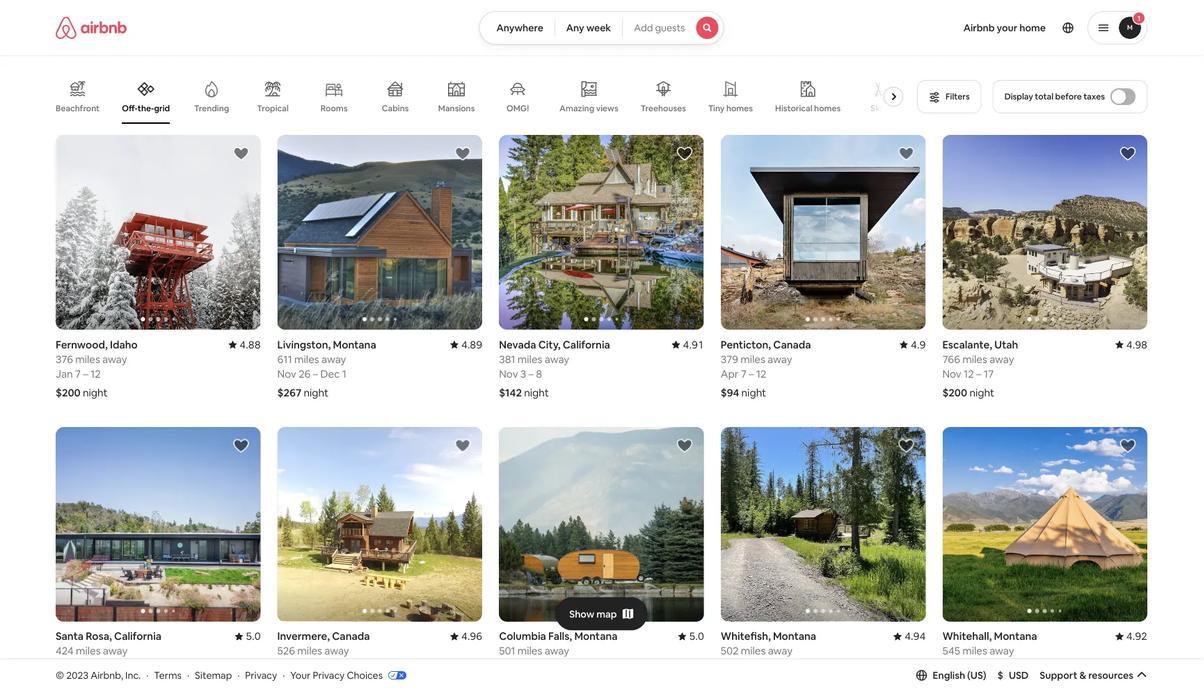 Task type: locate. For each thing, give the bounding box(es) containing it.
2023
[[66, 670, 89, 682]]

miles down columbia
[[518, 645, 543, 658]]

1 horizontal spatial 12
[[757, 367, 767, 381]]

None search field
[[479, 11, 725, 45]]

1 horizontal spatial 2
[[742, 660, 748, 673]]

sitemap
[[195, 670, 232, 682]]

away inside the whitefish, montana 502 miles away nov 2 – 7
[[768, 645, 793, 658]]

miles down escalante,
[[963, 353, 988, 366]]

4.88
[[240, 338, 261, 352]]

airbnb,
[[91, 670, 123, 682]]

santa
[[56, 630, 84, 644]]

12
[[91, 367, 101, 381], [757, 367, 767, 381], [964, 367, 974, 381]]

nov
[[278, 367, 297, 381], [499, 367, 518, 381], [943, 367, 962, 381], [56, 659, 75, 673], [278, 660, 297, 673], [499, 660, 518, 673], [721, 660, 740, 673]]

2 12 from the left
[[757, 367, 767, 381]]

– for escalante, utah
[[977, 367, 982, 381]]

nov down 381
[[499, 367, 518, 381]]

montana inside whitehall, montana 545 miles away may 24 – 29 $158 night
[[995, 630, 1038, 644]]

$142
[[499, 386, 522, 400]]

2 2 from the left
[[742, 660, 748, 673]]

0 horizontal spatial california
[[114, 630, 162, 644]]

0 vertical spatial 3
[[521, 367, 527, 381]]

376
[[56, 353, 73, 366]]

away inside invermere, canada 526 miles away nov 2 – 7 $212 night
[[325, 645, 349, 658]]

2 for 526
[[299, 660, 305, 673]]

show map button
[[556, 598, 648, 631]]

omg!
[[507, 103, 529, 114]]

1 vertical spatial 1
[[342, 367, 347, 381]]

miles inside "nevada city, california 381 miles away nov 3 – 8 $142 night"
[[518, 353, 543, 366]]

12 for apr 7 – 12
[[757, 367, 767, 381]]

0 horizontal spatial 1
[[342, 367, 347, 381]]

1 3 from the top
[[521, 367, 527, 381]]

add to wishlist: nevada city, california image
[[677, 146, 693, 162]]

penticton,
[[721, 338, 772, 352]]

2 3 from the top
[[521, 660, 527, 673]]

canada inside invermere, canada 526 miles away nov 2 – 7 $212 night
[[332, 630, 370, 644]]

montana inside the whitefish, montana 502 miles away nov 2 – 7
[[773, 630, 817, 644]]

dec
[[321, 367, 340, 381]]

miles for whitehall, montana
[[963, 645, 988, 658]]

0 horizontal spatial homes
[[727, 103, 753, 114]]

california right rosa,
[[114, 630, 162, 644]]

miles inside columbia falls, montana 501 miles away nov 3 – 8
[[518, 645, 543, 658]]

penticton, canada 379 miles away apr 7 – 12 $94 night
[[721, 338, 812, 400]]

7
[[75, 367, 81, 381], [741, 367, 747, 381], [314, 660, 320, 673], [758, 660, 764, 673]]

miles
[[75, 353, 100, 366], [295, 353, 319, 366], [518, 353, 543, 366], [741, 353, 766, 366], [963, 353, 988, 366], [76, 645, 101, 658], [298, 645, 322, 658], [518, 645, 543, 658], [741, 645, 766, 658], [963, 645, 988, 658]]

1 vertical spatial canada
[[332, 630, 370, 644]]

night down the 26 at the bottom of page
[[304, 386, 329, 400]]

canada right penticton,
[[774, 338, 812, 352]]

4.89
[[462, 338, 483, 352]]

$200 down "766"
[[943, 386, 968, 400]]

whitehall, montana 545 miles away may 24 – 29 $158 night
[[943, 630, 1038, 692]]

19
[[97, 659, 108, 673]]

miles inside penticton, canada 379 miles away apr 7 – 12 $94 night
[[741, 353, 766, 366]]

–
[[83, 367, 88, 381], [313, 367, 318, 381], [529, 367, 534, 381], [749, 367, 754, 381], [977, 367, 982, 381], [90, 659, 95, 673], [307, 660, 312, 673], [529, 660, 534, 673], [751, 660, 756, 673], [979, 660, 984, 673]]

away up your privacy choices
[[325, 645, 349, 658]]

1 horizontal spatial california
[[563, 338, 610, 352]]

miles down nevada
[[518, 353, 543, 366]]

– inside "livingston, montana 611 miles away nov 26 – dec 1 $267 night"
[[313, 367, 318, 381]]

5.0 for 5.0 out of 5 average rating image
[[690, 630, 704, 644]]

night down 17
[[970, 386, 995, 400]]

add guests
[[634, 22, 686, 34]]

2 horizontal spatial 12
[[964, 367, 974, 381]]

12 right apr
[[757, 367, 767, 381]]

support & resources
[[1040, 670, 1134, 682]]

california right city,
[[563, 338, 610, 352]]

group for penticton, canada
[[721, 135, 926, 330]]

group for nevada city, california
[[499, 135, 704, 330]]

english
[[933, 670, 966, 682]]

0 vertical spatial canada
[[774, 338, 812, 352]]

homes right historical
[[815, 103, 841, 114]]

away inside "nevada city, california 381 miles away nov 3 – 8 $142 night"
[[545, 353, 570, 366]]

privacy
[[245, 670, 277, 682], [313, 670, 345, 682]]

miles up the 26 at the bottom of page
[[295, 353, 319, 366]]

nov down the 501
[[499, 660, 518, 673]]

tiny homes
[[709, 103, 753, 114]]

7 right jan
[[75, 367, 81, 381]]

1 $200 from the left
[[56, 386, 81, 400]]

homes right tiny on the top right of the page
[[727, 103, 753, 114]]

$200 inside fernwood, idaho 376 miles away jan 7 – 12 $200 night
[[56, 386, 81, 400]]

montana inside "livingston, montana 611 miles away nov 26 – dec 1 $267 night"
[[333, 338, 376, 352]]

california
[[563, 338, 610, 352], [114, 630, 162, 644]]

– inside fernwood, idaho 376 miles away jan 7 – 12 $200 night
[[83, 367, 88, 381]]

montana up dec
[[333, 338, 376, 352]]

1 horizontal spatial $200
[[943, 386, 968, 400]]

night down "24"
[[968, 678, 993, 692]]

1 inside "livingston, montana 611 miles away nov 26 – dec 1 $267 night"
[[342, 367, 347, 381]]

2
[[299, 660, 305, 673], [742, 660, 748, 673]]

miles for livingston, montana
[[295, 353, 319, 366]]

mansions
[[439, 103, 475, 114]]

2 8 from the top
[[536, 660, 542, 673]]

$200 inside escalante, utah 766 miles away nov 12 – 17 $200 night
[[943, 386, 968, 400]]

– for livingston, montana
[[313, 367, 318, 381]]

show
[[570, 608, 595, 621]]

cabins
[[382, 103, 409, 114]]

3 for 501
[[521, 660, 527, 673]]

group for fernwood, idaho
[[56, 135, 261, 330]]

montana down "show map"
[[575, 630, 618, 644]]

1 5.0 from the left
[[246, 630, 261, 644]]

3
[[521, 367, 527, 381], [521, 660, 527, 673]]

resources
[[1089, 670, 1134, 682]]

$200 down jan
[[56, 386, 81, 400]]

14
[[77, 659, 87, 673]]

1 12 from the left
[[91, 367, 101, 381]]

canada for 526 miles away
[[332, 630, 370, 644]]

historical
[[776, 103, 813, 114]]

night right $94
[[742, 386, 767, 400]]

4.9
[[911, 338, 926, 352]]

night down the fernwood,
[[83, 386, 108, 400]]

5.0 up privacy link
[[246, 630, 261, 644]]

miles inside invermere, canada 526 miles away nov 2 – 7 $212 night
[[298, 645, 322, 658]]

canada up your privacy choices link
[[332, 630, 370, 644]]

0 horizontal spatial 5.0
[[246, 630, 261, 644]]

12 right jan
[[91, 367, 101, 381]]

miles inside "livingston, montana 611 miles away nov 26 – dec 1 $267 night"
[[295, 353, 319, 366]]

– inside escalante, utah 766 miles away nov 12 – 17 $200 night
[[977, 367, 982, 381]]

miles down invermere,
[[298, 645, 322, 658]]

8 down city,
[[536, 367, 542, 381]]

columbia
[[499, 630, 546, 644]]

any
[[567, 22, 585, 34]]

miles down penticton,
[[741, 353, 766, 366]]

$ usd
[[998, 670, 1029, 682]]

3 for 381
[[521, 367, 527, 381]]

group for escalante, utah
[[943, 135, 1148, 330]]

nov inside columbia falls, montana 501 miles away nov 3 – 8
[[499, 660, 518, 673]]

7 down whitefish,
[[758, 660, 764, 673]]

jan
[[56, 367, 73, 381]]

miles inside fernwood, idaho 376 miles away jan 7 – 12 $200 night
[[75, 353, 100, 366]]

california inside "nevada city, california 381 miles away nov 3 – 8 $142 night"
[[563, 338, 610, 352]]

– inside penticton, canada 379 miles away apr 7 – 12 $94 night
[[749, 367, 754, 381]]

$94
[[721, 386, 740, 400]]

0 horizontal spatial 12
[[91, 367, 101, 381]]

1 vertical spatial 3
[[521, 660, 527, 673]]

3 · from the left
[[238, 670, 240, 682]]

5.0 out of 5 average rating image
[[235, 630, 261, 644]]

·
[[146, 670, 149, 682], [187, 670, 190, 682], [238, 670, 240, 682], [283, 670, 285, 682]]

1 2 from the left
[[299, 660, 305, 673]]

miles down the fernwood,
[[75, 353, 100, 366]]

night inside santa rosa, california 424 miles away nov 14 – 19 $807 night
[[82, 678, 107, 692]]

1 horizontal spatial canada
[[774, 338, 812, 352]]

invermere, canada 526 miles away nov 2 – 7 $212 night
[[278, 630, 370, 692]]

miles for invermere, canada
[[298, 645, 322, 658]]

8 inside columbia falls, montana 501 miles away nov 3 – 8
[[536, 660, 542, 673]]

1 vertical spatial 8
[[536, 660, 542, 673]]

total
[[1036, 91, 1054, 102]]

add guests button
[[623, 11, 725, 45]]

miles inside the whitefish, montana 502 miles away nov 2 – 7
[[741, 645, 766, 658]]

1 horizontal spatial homes
[[815, 103, 841, 114]]

columbia falls, montana 501 miles away nov 3 – 8
[[499, 630, 618, 673]]

rosa,
[[86, 630, 112, 644]]

night right $142
[[524, 386, 549, 400]]

(us)
[[968, 670, 987, 682]]

away inside fernwood, idaho 376 miles away jan 7 – 12 $200 night
[[102, 353, 127, 366]]

away down whitefish,
[[768, 645, 793, 658]]

1 horizontal spatial 5.0
[[690, 630, 704, 644]]

nov down 526
[[278, 660, 297, 673]]

· left privacy link
[[238, 670, 240, 682]]

away for livingston, montana
[[322, 353, 346, 366]]

miles for fernwood, idaho
[[75, 353, 100, 366]]

12 inside fernwood, idaho 376 miles away jan 7 – 12 $200 night
[[91, 367, 101, 381]]

0 horizontal spatial 2
[[299, 660, 305, 673]]

12 left 17
[[964, 367, 974, 381]]

add to wishlist: escalante, utah image
[[1120, 146, 1137, 162]]

away inside whitehall, montana 545 miles away may 24 – 29 $158 night
[[990, 645, 1015, 658]]

– inside whitehall, montana 545 miles away may 24 – 29 $158 night
[[979, 660, 984, 673]]

$212
[[278, 678, 300, 692]]

nov down 502
[[721, 660, 740, 673]]

canada inside penticton, canada 379 miles away apr 7 – 12 $94 night
[[774, 338, 812, 352]]

anywhere
[[497, 22, 544, 34]]

miles up 14
[[76, 645, 101, 658]]

0 horizontal spatial $200
[[56, 386, 81, 400]]

3 12 from the left
[[964, 367, 974, 381]]

away down city,
[[545, 353, 570, 366]]

1 vertical spatial california
[[114, 630, 162, 644]]

5.0 left whitefish,
[[690, 630, 704, 644]]

&
[[1080, 670, 1087, 682]]

group for livingston, montana
[[278, 135, 483, 330]]

nov inside escalante, utah 766 miles away nov 12 – 17 $200 night
[[943, 367, 962, 381]]

2 up $212
[[299, 660, 305, 673]]

8 down columbia
[[536, 660, 542, 673]]

miles for whitefish, montana
[[741, 645, 766, 658]]

4.92 out of 5 average rating image
[[1116, 630, 1148, 644]]

3 up $142
[[521, 367, 527, 381]]

group for invermere, canada
[[278, 427, 483, 622]]

nov inside "nevada city, california 381 miles away nov 3 – 8 $142 night"
[[499, 367, 518, 381]]

5.0 for 5.0 out of 5 average rating icon on the bottom of the page
[[246, 630, 261, 644]]

rooms
[[321, 103, 348, 114]]

california for 381 miles away
[[563, 338, 610, 352]]

2 down whitefish,
[[742, 660, 748, 673]]

1 privacy from the left
[[245, 670, 277, 682]]

privacy right "your"
[[313, 670, 345, 682]]

miles for escalante, utah
[[963, 353, 988, 366]]

12 inside penticton, canada 379 miles away apr 7 – 12 $94 night
[[757, 367, 767, 381]]

away up 19
[[103, 645, 128, 658]]

choices
[[347, 670, 383, 682]]

8 for columbia
[[536, 660, 542, 673]]

0 horizontal spatial canada
[[332, 630, 370, 644]]

7 right apr
[[741, 367, 747, 381]]

away down idaho
[[102, 353, 127, 366]]

sitemap link
[[195, 670, 232, 682]]

away down utah
[[990, 353, 1015, 366]]

1 · from the left
[[146, 670, 149, 682]]

add to wishlist: whitefish, montana image
[[898, 438, 915, 455]]

home
[[1020, 22, 1046, 34]]

0 vertical spatial 1
[[1138, 14, 1141, 23]]

miles inside escalante, utah 766 miles away nov 12 – 17 $200 night
[[963, 353, 988, 366]]

424
[[56, 645, 74, 658]]

0 vertical spatial california
[[563, 338, 610, 352]]

week
[[587, 22, 611, 34]]

away for penticton, canada
[[768, 353, 793, 366]]

any week
[[567, 22, 611, 34]]

whitefish, montana 502 miles away nov 2 – 7
[[721, 630, 817, 673]]

nov down 611
[[278, 367, 297, 381]]

3 inside "nevada city, california 381 miles away nov 3 – 8 $142 night"
[[521, 367, 527, 381]]

add to wishlist: penticton, canada image
[[898, 146, 915, 162]]

2 $200 from the left
[[943, 386, 968, 400]]

filters
[[946, 91, 970, 102]]

add to wishlist: invermere, canada image
[[455, 438, 471, 455]]

away inside columbia falls, montana 501 miles away nov 3 – 8
[[545, 645, 570, 658]]

· left "your"
[[283, 670, 285, 682]]

whitefish,
[[721, 630, 771, 644]]

none search field containing anywhere
[[479, 11, 725, 45]]

4.89 out of 5 average rating image
[[450, 338, 483, 352]]

2 inside the whitefish, montana 502 miles away nov 2 – 7
[[742, 660, 748, 673]]

· right 'inc.'
[[146, 670, 149, 682]]

4 · from the left
[[283, 670, 285, 682]]

privacy left $212
[[245, 670, 277, 682]]

miles down whitefish,
[[741, 645, 766, 658]]

montana right whitefish,
[[773, 630, 817, 644]]

– inside the whitefish, montana 502 miles away nov 2 – 7
[[751, 660, 756, 673]]

utah
[[995, 338, 1019, 352]]

4.9 out of 5 average rating image
[[900, 338, 926, 352]]

anywhere button
[[479, 11, 555, 45]]

california inside santa rosa, california 424 miles away nov 14 – 19 $807 night
[[114, 630, 162, 644]]

night right $212
[[302, 678, 327, 692]]

1 horizontal spatial 1
[[1138, 14, 1141, 23]]

away down the falls,
[[545, 645, 570, 658]]

381
[[499, 353, 516, 366]]

8 inside "nevada city, california 381 miles away nov 3 – 8 $142 night"
[[536, 367, 542, 381]]

4.96 out of 5 average rating image
[[450, 630, 483, 644]]

2 5.0 from the left
[[690, 630, 704, 644]]

night inside whitehall, montana 545 miles away may 24 – 29 $158 night
[[968, 678, 993, 692]]

– for invermere, canada
[[307, 660, 312, 673]]

group
[[56, 70, 909, 124], [56, 135, 261, 330], [278, 135, 483, 330], [499, 135, 704, 330], [721, 135, 926, 330], [943, 135, 1148, 330], [56, 427, 261, 622], [278, 427, 483, 622], [499, 427, 704, 622], [721, 427, 926, 622], [943, 427, 1148, 622]]

1 horizontal spatial privacy
[[313, 670, 345, 682]]

3 inside columbia falls, montana 501 miles away nov 3 – 8
[[521, 660, 527, 673]]

away inside penticton, canada 379 miles away apr 7 – 12 $94 night
[[768, 353, 793, 366]]

guests
[[655, 22, 686, 34]]

3 down columbia
[[521, 660, 527, 673]]

miles inside whitehall, montana 545 miles away may 24 – 29 $158 night
[[963, 645, 988, 658]]

· right terms on the bottom of page
[[187, 670, 190, 682]]

– inside invermere, canada 526 miles away nov 2 – 7 $212 night
[[307, 660, 312, 673]]

away inside "livingston, montana 611 miles away nov 26 – dec 1 $267 night"
[[322, 353, 346, 366]]

california for 424 miles away
[[114, 630, 162, 644]]

miles up "24"
[[963, 645, 988, 658]]

escalante, utah 766 miles away nov 12 – 17 $200 night
[[943, 338, 1019, 400]]

nov down 424
[[56, 659, 75, 673]]

night down 19
[[82, 678, 107, 692]]

away up 29
[[990, 645, 1015, 658]]

away
[[102, 353, 127, 366], [322, 353, 346, 366], [545, 353, 570, 366], [768, 353, 793, 366], [990, 353, 1015, 366], [103, 645, 128, 658], [325, 645, 349, 658], [545, 645, 570, 658], [768, 645, 793, 658], [990, 645, 1015, 658]]

7 inside the whitefish, montana 502 miles away nov 2 – 7
[[758, 660, 764, 673]]

1 8 from the top
[[536, 367, 542, 381]]

0 horizontal spatial privacy
[[245, 670, 277, 682]]

montana up 29
[[995, 630, 1038, 644]]

apr
[[721, 367, 739, 381]]

montana for 611 miles away
[[333, 338, 376, 352]]

canada
[[774, 338, 812, 352], [332, 630, 370, 644]]

0 vertical spatial 8
[[536, 367, 542, 381]]

away inside escalante, utah 766 miles away nov 12 – 17 $200 night
[[990, 353, 1015, 366]]

7 right "your"
[[314, 660, 320, 673]]

– for whitefish, montana
[[751, 660, 756, 673]]

away down penticton,
[[768, 353, 793, 366]]

2 inside invermere, canada 526 miles away nov 2 – 7 $212 night
[[299, 660, 305, 673]]

nov down "766"
[[943, 367, 962, 381]]

away up dec
[[322, 353, 346, 366]]

night inside invermere, canada 526 miles away nov 2 – 7 $212 night
[[302, 678, 327, 692]]

$
[[998, 670, 1004, 682]]



Task type: describe. For each thing, give the bounding box(es) containing it.
idaho
[[110, 338, 138, 352]]

4.92
[[1127, 630, 1148, 644]]

group for columbia falls, montana
[[499, 427, 704, 622]]

nov inside "livingston, montana 611 miles away nov 26 – dec 1 $267 night"
[[278, 367, 297, 381]]

your privacy choices
[[291, 670, 383, 682]]

miles inside santa rosa, california 424 miles away nov 14 – 19 $807 night
[[76, 645, 101, 658]]

nov inside the whitefish, montana 502 miles away nov 2 – 7
[[721, 660, 740, 673]]

your privacy choices link
[[291, 670, 407, 683]]

29
[[986, 660, 998, 673]]

– for penticton, canada
[[749, 367, 754, 381]]

12 inside escalante, utah 766 miles away nov 12 – 17 $200 night
[[964, 367, 974, 381]]

611
[[278, 353, 292, 366]]

montana for 545 miles away
[[995, 630, 1038, 644]]

miles for penticton, canada
[[741, 353, 766, 366]]

766
[[943, 353, 961, 366]]

invermere,
[[278, 630, 330, 644]]

nevada city, california 381 miles away nov 3 – 8 $142 night
[[499, 338, 610, 400]]

terms link
[[154, 670, 182, 682]]

away inside santa rosa, california 424 miles away nov 14 – 19 $807 night
[[103, 645, 128, 658]]

7 inside fernwood, idaho 376 miles away jan 7 – 12 $200 night
[[75, 367, 81, 381]]

8 for nevada
[[536, 367, 542, 381]]

amazing views
[[560, 103, 619, 114]]

– inside santa rosa, california 424 miles away nov 14 – 19 $807 night
[[90, 659, 95, 673]]

add to wishlist: santa rosa, california image
[[233, 438, 250, 455]]

livingston,
[[278, 338, 331, 352]]

$267
[[278, 386, 302, 400]]

night inside "nevada city, california 381 miles away nov 3 – 8 $142 night"
[[524, 386, 549, 400]]

$200 for jan
[[56, 386, 81, 400]]

379
[[721, 353, 739, 366]]

grid
[[154, 103, 170, 114]]

– inside "nevada city, california 381 miles away nov 3 – 8 $142 night"
[[529, 367, 534, 381]]

4.98
[[1127, 338, 1148, 352]]

english (us) button
[[917, 670, 987, 682]]

map
[[597, 608, 617, 621]]

526
[[278, 645, 295, 658]]

views
[[596, 103, 619, 114]]

17
[[984, 367, 994, 381]]

2 · from the left
[[187, 670, 190, 682]]

show map
[[570, 608, 617, 621]]

your
[[997, 22, 1018, 34]]

4.91 out of 5 average rating image
[[672, 338, 704, 352]]

24
[[965, 660, 977, 673]]

any week button
[[555, 11, 623, 45]]

$807
[[56, 678, 80, 692]]

away for invermere, canada
[[325, 645, 349, 658]]

©
[[56, 670, 64, 682]]

tiny
[[709, 103, 725, 114]]

4.91
[[683, 338, 704, 352]]

2 privacy from the left
[[313, 670, 345, 682]]

5.0 out of 5 average rating image
[[678, 630, 704, 644]]

fernwood, idaho 376 miles away jan 7 – 12 $200 night
[[56, 338, 138, 400]]

amazing
[[560, 103, 595, 114]]

inc.
[[125, 670, 141, 682]]

santa rosa, california 424 miles away nov 14 – 19 $807 night
[[56, 630, 162, 692]]

montana for 502 miles away
[[773, 630, 817, 644]]

away for fernwood, idaho
[[102, 353, 127, 366]]

12 for jan 7 – 12
[[91, 367, 101, 381]]

4.96
[[462, 630, 483, 644]]

city,
[[539, 338, 561, 352]]

airbnb
[[964, 22, 995, 34]]

terms · sitemap · privacy ·
[[154, 670, 285, 682]]

canada for 379 miles away
[[774, 338, 812, 352]]

night inside fernwood, idaho 376 miles away jan 7 – 12 $200 night
[[83, 386, 108, 400]]

privacy link
[[245, 670, 277, 682]]

airbnb your home
[[964, 22, 1046, 34]]

4.94 out of 5 average rating image
[[894, 630, 926, 644]]

group containing off-the-grid
[[56, 70, 909, 124]]

26
[[299, 367, 311, 381]]

1 button
[[1088, 11, 1148, 45]]

off-the-grid
[[122, 103, 170, 114]]

escalante,
[[943, 338, 993, 352]]

502
[[721, 645, 739, 658]]

support & resources button
[[1040, 670, 1148, 682]]

501
[[499, 645, 516, 658]]

tropical
[[257, 103, 289, 114]]

display
[[1005, 91, 1034, 102]]

may
[[943, 660, 963, 673]]

7 inside penticton, canada 379 miles away apr 7 – 12 $94 night
[[741, 367, 747, 381]]

nov inside invermere, canada 526 miles away nov 2 – 7 $212 night
[[278, 660, 297, 673]]

display total before taxes
[[1005, 91, 1106, 102]]

the-
[[138, 103, 154, 114]]

display total before taxes button
[[993, 80, 1148, 113]]

– for whitehall, montana
[[979, 660, 984, 673]]

add to wishlist: fernwood, idaho image
[[233, 146, 250, 162]]

off-
[[122, 103, 138, 114]]

nov inside santa rosa, california 424 miles away nov 14 – 19 $807 night
[[56, 659, 75, 673]]

$200 for nov
[[943, 386, 968, 400]]

montana inside columbia falls, montana 501 miles away nov 3 – 8
[[575, 630, 618, 644]]

homes for tiny homes
[[727, 103, 753, 114]]

4.98 out of 5 average rating image
[[1116, 338, 1148, 352]]

whitehall,
[[943, 630, 992, 644]]

before
[[1056, 91, 1082, 102]]

night inside penticton, canada 379 miles away apr 7 – 12 $94 night
[[742, 386, 767, 400]]

english (us)
[[933, 670, 987, 682]]

7 inside invermere, canada 526 miles away nov 2 – 7 $212 night
[[314, 660, 320, 673]]

add to wishlist: columbia falls, montana image
[[677, 438, 693, 455]]

profile element
[[741, 0, 1148, 56]]

fernwood,
[[56, 338, 108, 352]]

night inside escalante, utah 766 miles away nov 12 – 17 $200 night
[[970, 386, 995, 400]]

night inside "livingston, montana 611 miles away nov 26 – dec 1 $267 night"
[[304, 386, 329, 400]]

add to wishlist: livingston, montana image
[[455, 146, 471, 162]]

add to wishlist: whitehall, montana image
[[1120, 438, 1137, 455]]

filters button
[[918, 80, 982, 113]]

545
[[943, 645, 961, 658]]

1 inside 1 dropdown button
[[1138, 14, 1141, 23]]

group for santa rosa, california
[[56, 427, 261, 622]]

away for escalante, utah
[[990, 353, 1015, 366]]

2 for 502
[[742, 660, 748, 673]]

your
[[291, 670, 311, 682]]

trending
[[194, 103, 229, 114]]

group for whitefish, montana
[[721, 427, 926, 622]]

© 2023 airbnb, inc. ·
[[56, 670, 149, 682]]

– for fernwood, idaho
[[83, 367, 88, 381]]

group for whitehall, montana
[[943, 427, 1148, 622]]

4.88 out of 5 average rating image
[[229, 338, 261, 352]]

usd
[[1009, 670, 1029, 682]]

homes for historical homes
[[815, 103, 841, 114]]

away for whitehall, montana
[[990, 645, 1015, 658]]

$158
[[943, 678, 966, 692]]

add
[[634, 22, 653, 34]]

away for whitefish, montana
[[768, 645, 793, 658]]

– inside columbia falls, montana 501 miles away nov 3 – 8
[[529, 660, 534, 673]]

livingston, montana 611 miles away nov 26 – dec 1 $267 night
[[278, 338, 376, 400]]

nevada
[[499, 338, 536, 352]]



Task type: vqa. For each thing, say whether or not it's contained in the screenshot.
the right Zoom in image
no



